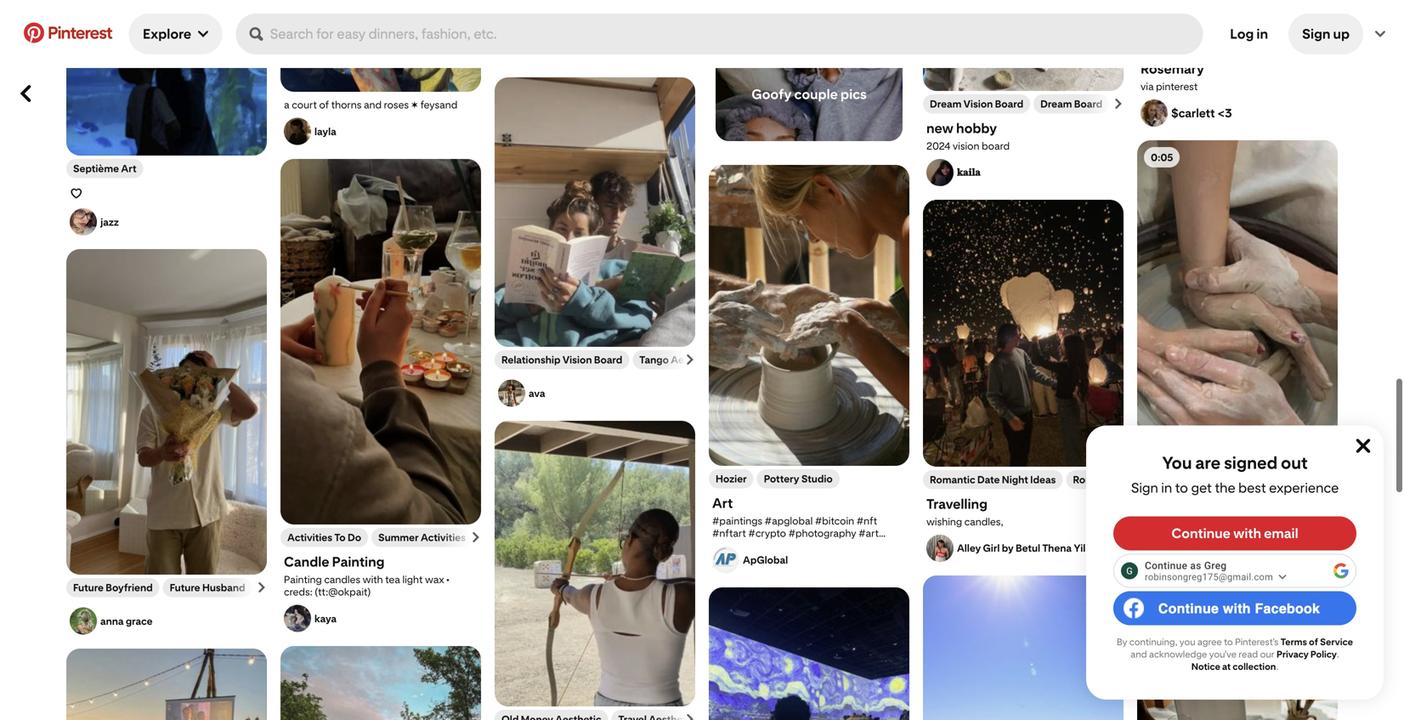 Task type: vqa. For each thing, say whether or not it's contained in the screenshot.
Style
yes



Task type: describe. For each thing, give the bounding box(es) containing it.
privacy
[[1277, 649, 1309, 660]]

relationship vision board link
[[502, 354, 623, 366]]

sign inside sign up button
[[1302, 26, 1331, 42]]

tango aesthetic link
[[640, 354, 717, 366]]

couples
[[1216, 38, 1256, 51]]

future for future boyfriend
[[73, 582, 104, 594]]

signed
[[1224, 453, 1278, 473]]

romantic for romantic dates
[[1073, 474, 1119, 486]]

pinterest image
[[24, 23, 44, 43]]

you've
[[1210, 649, 1237, 660]]

jazz image
[[70, 208, 97, 235]]

sign inside you are signed out sign in to get the best experience
[[1131, 480, 1159, 496]]

summer activities
[[378, 531, 466, 544]]

jaz
[[529, 44, 542, 56]]

wishing
[[927, 516, 962, 528]]

travelling wishing candles,
[[927, 496, 1004, 528]]

art right the septième
[[121, 162, 136, 175]]

17
[[1160, 527, 1170, 539]]

future husband
[[170, 582, 245, 594]]

are
[[1196, 453, 1221, 473]]

layla image
[[284, 118, 311, 145]]

via
[[1141, 80, 1154, 93]]

vision for dream
[[964, 98, 993, 110]]

2 horizontal spatial board
[[1074, 98, 1103, 110]]

1 activities from the left
[[287, 531, 332, 544]]

future husband link
[[170, 582, 245, 594]]

a table topped with plates and bowls filled with food next to wine glasses, paintbrushes and painting supplies image
[[1138, 589, 1338, 720]]

ceramic art link
[[619, 10, 676, 23]]

couple
[[1300, 38, 1335, 51]]

at
[[1223, 661, 1231, 672]]

in inside log in "button"
[[1257, 26, 1268, 42]]

1 horizontal spatial painting
[[332, 554, 385, 570]]

a court of thorns and roses ✶ feysand button
[[284, 99, 478, 111]]

of inside the by continuing, you agree to pinterest's terms of service and acknowledge you've read our privacy policy . notice at collection .
[[1309, 636, 1319, 647]]

0 horizontal spatial ideas
[[1031, 474, 1056, 486]]

#abstract
[[797, 539, 843, 552]]

pottery studio
[[764, 473, 833, 485]]

kaya image
[[284, 605, 311, 632]]

two people looking at fish in an aquarium image
[[66, 0, 267, 156]]

dream board link
[[1041, 98, 1103, 110]]

experience
[[1269, 480, 1339, 496]]

continue with facebook
[[1167, 600, 1327, 616]]

continue for continue with facebook
[[1167, 600, 1227, 616]]

0:05
[[1151, 151, 1173, 163]]

$carlett <3
[[1172, 106, 1232, 120]]

collection
[[1233, 661, 1276, 672]]

roses
[[384, 99, 409, 111]]

facebook
[[1263, 600, 1327, 616]]

aesthetic for tango aesthetic
[[671, 354, 717, 366]]

paris aesthetic link
[[1203, 503, 1275, 516]]

two people are riding horses through the grass in an apple orchard with trees on either side image
[[281, 646, 481, 720]]

𝐤𝐚𝐢𝐥𝐚 image
[[927, 159, 954, 186]]

dates for romantic
[[1121, 474, 1148, 486]]

aesthetic for paris aesthetic
[[1229, 503, 1275, 516]]

#apglobal
[[765, 515, 813, 527]]

♡
[[70, 185, 83, 201]]

#nft
[[857, 515, 877, 527]]

a man holding flowers in his hands while standing in front of a window with curtains image
[[66, 249, 267, 575]]

board for dream board
[[995, 98, 1024, 110]]

explore
[[143, 26, 191, 42]]

layla button down roses
[[315, 125, 478, 138]]

scarlettholliday image
[[1141, 99, 1168, 127]]

𝐤𝐚𝐢𝐥𝐚
[[957, 166, 981, 178]]

log in button
[[1217, 14, 1282, 54]]

studio
[[802, 473, 833, 485]]

out
[[1281, 453, 1308, 473]]

apglobal image
[[712, 546, 740, 573]]

old love link
[[1144, 503, 1186, 516]]

two women in aprons working on pottery image
[[923, 0, 1124, 91]]

you are signed out sign in to get the best experience
[[1131, 453, 1339, 496]]

facebook image
[[1126, 603, 1143, 619]]

pinterest link
[[14, 23, 122, 43]]

husband
[[202, 582, 245, 594]]

continuing,
[[1130, 636, 1178, 647]]

apglobal button down #abstract
[[743, 554, 906, 566]]

style
[[1337, 38, 1362, 51]]

anna grace image
[[70, 607, 97, 635]]

a court of thorns and roses ✶ feysand
[[284, 99, 458, 111]]

new hobby button
[[927, 120, 1121, 136]]

#texas #friends #fashion #newnew #aesthetic #fun #relationship all the bright places, the cardigans image
[[709, 587, 910, 720]]

candle
[[284, 554, 329, 570]]

love
[[1164, 503, 1186, 516]]

#art
[[859, 527, 879, 539]]

and inside the by continuing, you agree to pinterest's terms of service and acknowledge you've read our privacy policy . notice at collection .
[[1131, 649, 1147, 660]]

anna
[[100, 615, 124, 627]]

future for future husband
[[170, 582, 200, 594]]

by
[[1117, 636, 1128, 647]]

via pinterest button
[[1141, 80, 1335, 93]]

layla button down a court of thorns and roses ✶ feysand button
[[284, 118, 478, 145]]

wishing candles, button
[[927, 516, 1121, 528]]

ava image
[[498, 380, 525, 407]]

0:05 link
[[1138, 140, 1338, 497]]

email
[[1264, 525, 1299, 542]]

terms of service link
[[1281, 636, 1353, 647]]

board for tango aesthetic
[[594, 354, 623, 366]]

up
[[1334, 26, 1350, 42]]

shama
[[1172, 555, 1204, 568]]

#photography
[[789, 527, 857, 539]]

notice
[[1192, 661, 1221, 672]]

shama ins image
[[1141, 548, 1168, 575]]

#nftart
[[712, 527, 746, 539]]

candle painting painting candles with tea light wax • creds: (tt:@okpait)
[[284, 554, 450, 598]]

by continuing, you agree to pinterest's terms of service and acknowledge you've read our privacy policy . notice at collection .
[[1117, 636, 1353, 672]]

romantic dates link
[[1073, 474, 1148, 486]]

paris aesthetic
[[1203, 503, 1275, 516]]

thorns
[[331, 99, 362, 111]]

date
[[978, 474, 1000, 486]]

with for continue with facebook
[[1230, 600, 1259, 616]]

agree
[[1198, 636, 1222, 647]]

with inside candle painting painting candles with tea light wax • creds: (tt:@okpait)
[[363, 573, 383, 586]]

♡ button
[[70, 185, 264, 201]]

cute
[[1144, 38, 1168, 51]]

a woman is making clay on a wheel image
[[709, 165, 910, 466]]

couple style
[[1300, 38, 1362, 51]]

$carlett
[[1172, 106, 1215, 120]]

policy
[[1311, 649, 1337, 660]]

two people walking down an alley way with buildings in the background image
[[1138, 0, 1338, 31]]

#website
[[845, 539, 889, 552]]



Task type: locate. For each thing, give the bounding box(es) containing it.
activities
[[287, 531, 332, 544], [421, 531, 466, 544]]

romantic for romantic date night ideas
[[930, 474, 976, 486]]

a woman holding a bow and arrow in her hand image
[[495, 421, 695, 706]]

continue down "paris"
[[1172, 525, 1231, 542]]

pottery right ceramics
[[549, 10, 584, 23]]

painting up candles
[[332, 554, 385, 570]]

scroll image
[[471, 532, 481, 542], [257, 582, 267, 593]]

candles
[[324, 573, 361, 586]]

continue up you
[[1167, 600, 1227, 616]]

0 horizontal spatial .
[[1276, 661, 1279, 672]]

you
[[1163, 453, 1192, 473]]

0 horizontal spatial to
[[1175, 480, 1189, 496]]

0 vertical spatial ideas
[[1258, 38, 1283, 51]]

0 vertical spatial to
[[1175, 480, 1189, 496]]

future boyfriend
[[73, 582, 153, 594]]

0 horizontal spatial pottery
[[549, 10, 584, 23]]

1 horizontal spatial of
[[1309, 636, 1319, 647]]

anna grace
[[100, 615, 153, 627]]

septième art
[[73, 162, 136, 175]]

1 vertical spatial with
[[363, 573, 383, 586]]

dream board
[[1041, 98, 1103, 110]]

1 vertical spatial and
[[1131, 649, 1147, 660]]

continue with email button
[[1114, 516, 1357, 550]]

dates up old
[[1121, 474, 1148, 486]]

log
[[1230, 26, 1254, 42]]

0 horizontal spatial aesthetic
[[671, 354, 717, 366]]

scroll image for activities
[[471, 532, 481, 542]]

of right court
[[319, 99, 329, 111]]

1 vertical spatial to
[[1224, 636, 1233, 647]]

2 romantic from the left
[[1073, 474, 1119, 486]]

dream for dream board
[[1041, 98, 1072, 110]]

1 horizontal spatial pottery
[[764, 473, 800, 485]]

0 horizontal spatial dream
[[930, 98, 962, 110]]

activities up candle
[[287, 531, 332, 544]]

to inside you are signed out sign in to get the best experience
[[1175, 480, 1189, 496]]

board left tango
[[594, 354, 623, 366]]

activities up •
[[421, 531, 466, 544]]

continue with facebook button
[[1114, 591, 1357, 625]]

with up the pinterest's
[[1230, 600, 1259, 616]]

scroll image left creds:
[[257, 582, 267, 593]]

vision right relationship
[[563, 354, 592, 366]]

for
[[1199, 38, 1214, 51]]

1 horizontal spatial dates
[[1170, 38, 1197, 51]]

0 vertical spatial pottery
[[549, 10, 584, 23]]

kaya
[[315, 612, 337, 625]]

scroll image
[[685, 11, 695, 21], [1328, 39, 1338, 49], [1114, 99, 1124, 109], [685, 355, 695, 365], [685, 714, 695, 720]]

ideas right log
[[1258, 38, 1283, 51]]

0 vertical spatial and
[[364, 99, 382, 111]]

board
[[982, 140, 1010, 152]]

privacy policy link
[[1277, 649, 1337, 660]]

hozier
[[716, 473, 747, 485]]

rosemary via pinterest
[[1141, 61, 1205, 93]]

1 dream from the left
[[930, 98, 962, 110]]

0 horizontal spatial romantic
[[930, 474, 976, 486]]

with for continue with email
[[1234, 525, 1262, 542]]

you
[[1180, 636, 1196, 647]]

best
[[1239, 480, 1266, 496]]

1 vertical spatial .
[[1276, 661, 1279, 672]]

board up the new hobby button
[[995, 98, 1024, 110]]

ceramics pottery art
[[502, 10, 602, 23]]

to left the get
[[1175, 480, 1189, 496]]

0 vertical spatial with
[[1234, 525, 1262, 542]]

1 vertical spatial of
[[1309, 636, 1319, 647]]

✶
[[411, 99, 418, 111]]

scroll image for husband
[[257, 582, 267, 593]]

0 horizontal spatial painting
[[284, 573, 322, 586]]

1 horizontal spatial aesthetic
[[1229, 503, 1275, 516]]

1 horizontal spatial ideas
[[1258, 38, 1283, 51]]

1 horizontal spatial romantic
[[1073, 474, 1119, 486]]

0 vertical spatial scroll image
[[471, 532, 481, 542]]

1 horizontal spatial .
[[1337, 649, 1340, 660]]

romantic date night ideas
[[930, 474, 1056, 486]]

goofy
[[752, 86, 792, 102]]

1 vertical spatial pottery
[[764, 473, 800, 485]]

future
[[73, 582, 104, 594], [170, 582, 200, 594]]

1 vertical spatial sign
[[1131, 480, 1159, 496]]

with down paris aesthetic
[[1234, 525, 1262, 542]]

to inside the by continuing, you agree to pinterest's terms of service and acknowledge you've read our privacy policy . notice at collection .
[[1224, 636, 1233, 647]]

yildiz
[[1074, 542, 1100, 555]]

dream vision board link
[[930, 98, 1024, 110]]

1 horizontal spatial vision
[[964, 98, 993, 110]]

a person sitting at a table with wine glasses and candles in front of them, image
[[281, 159, 481, 525]]

alley girl by betul thena yildiz image
[[927, 535, 954, 562]]

0 horizontal spatial dates
[[1121, 474, 1148, 486]]

scroll image for art
[[685, 11, 695, 21]]

a man and woman with their faces covered in paint image
[[281, 0, 481, 92]]

vision for relationship
[[563, 354, 592, 366]]

ava
[[529, 387, 545, 399]]

get
[[1191, 480, 1212, 496]]

court
[[292, 99, 317, 111]]

septième art link
[[73, 162, 136, 175]]

terms
[[1281, 636, 1307, 647]]

candle painting button
[[284, 554, 478, 570]]

jaz image
[[498, 36, 525, 63]]

to
[[334, 531, 346, 544]]

1 horizontal spatial future
[[170, 582, 200, 594]]

scroll image for aesthetic
[[685, 355, 695, 365]]

with down candle painting "button"
[[363, 573, 383, 586]]

1 horizontal spatial sign
[[1302, 26, 1331, 42]]

vision up hobby
[[964, 98, 993, 110]]

and left roses
[[364, 99, 382, 111]]

2 vertical spatial with
[[1230, 600, 1259, 616]]

paris
[[1203, 503, 1227, 516]]

1 vertical spatial vision
[[563, 354, 592, 366]]

apglobal button down '#photography'
[[712, 546, 906, 573]]

0 horizontal spatial board
[[594, 354, 623, 366]]

aesthetic
[[671, 354, 717, 366], [1229, 503, 1275, 516]]

#artwork
[[712, 539, 756, 552]]

ideas right night
[[1031, 474, 1056, 486]]

read
[[1239, 649, 1258, 660]]

1 horizontal spatial in
[[1257, 26, 1268, 42]]

wax
[[425, 573, 444, 586]]

sign up
[[1302, 26, 1350, 42]]

0 vertical spatial dates
[[1170, 38, 1197, 51]]

sign up button
[[1289, 14, 1364, 54]]

1 vertical spatial painting
[[284, 573, 322, 586]]

0 horizontal spatial future
[[73, 582, 104, 594]]

creds:
[[284, 586, 313, 598]]

1 vertical spatial in
[[1162, 480, 1173, 496]]

0 horizontal spatial sign
[[1131, 480, 1159, 496]]

cute dates for couples ideas
[[1144, 38, 1283, 51]]

romantic up the yildiz
[[1073, 474, 1119, 486]]

#crypto
[[748, 527, 786, 539]]

1 vertical spatial aesthetic
[[1229, 503, 1275, 516]]

aesthetic right tango
[[671, 354, 717, 366]]

rosemary button
[[1141, 61, 1335, 77]]

pottery left studio
[[764, 473, 800, 485]]

0 horizontal spatial in
[[1162, 480, 1173, 496]]

art inside art #paintings #apglobal #bitcoin #nft #nftart #crypto #photography #art #artwork #artists #abstract #website
[[712, 495, 733, 511]]

art right ceramic
[[661, 10, 676, 23]]

future up "anna grace" image
[[73, 582, 104, 594]]

search icon image
[[250, 27, 263, 41]]

painting down candle
[[284, 573, 322, 586]]

0 vertical spatial .
[[1337, 649, 1340, 660]]

1 horizontal spatial scroll image
[[471, 532, 481, 542]]

.
[[1337, 649, 1340, 660], [1276, 661, 1279, 672]]

1 future from the left
[[73, 582, 104, 594]]

art left ceramic
[[586, 10, 602, 23]]

1 horizontal spatial board
[[995, 98, 1024, 110]]

ceramics
[[502, 10, 547, 23]]

. down privacy
[[1276, 661, 1279, 672]]

1 horizontal spatial activities
[[421, 531, 466, 544]]

0 horizontal spatial and
[[364, 99, 382, 111]]

scroll image right 'summer activities' at the bottom of page
[[471, 532, 481, 542]]

the
[[1215, 480, 1236, 496]]

dream up the new hobby button
[[1041, 98, 1072, 110]]

dream for dream vision board
[[930, 98, 962, 110]]

0 vertical spatial painting
[[332, 554, 385, 570]]

dates
[[1170, 38, 1197, 51], [1121, 474, 1148, 486]]

2 dream from the left
[[1041, 98, 1072, 110]]

jaz button
[[495, 26, 695, 63], [498, 36, 692, 63], [529, 44, 692, 56]]

two hands on a plate with mud all over them and one hand holding the other image
[[1138, 140, 1338, 497]]

pottery
[[549, 10, 584, 23], [764, 473, 800, 485]]

0 vertical spatial aesthetic
[[671, 354, 717, 366]]

1 horizontal spatial and
[[1131, 649, 1147, 660]]

dream up new
[[930, 98, 962, 110]]

0 vertical spatial continue
[[1172, 525, 1231, 542]]

grace
[[126, 615, 153, 627]]

dates for cute
[[1170, 38, 1197, 51]]

a
[[284, 99, 290, 111]]

summer
[[378, 531, 419, 544]]

1 vertical spatial continue
[[1167, 600, 1227, 616]]

wishing candles, romantic date night ideas, romantic dates, romantic surprise, night aesthetic, couple time image
[[923, 200, 1124, 467]]

boyfriend
[[106, 582, 153, 594]]

1 romantic from the left
[[930, 474, 976, 486]]

1 vertical spatial scroll image
[[257, 582, 267, 593]]

explore button
[[129, 14, 222, 54]]

layla button
[[284, 118, 478, 145], [315, 125, 478, 138]]

0 horizontal spatial of
[[319, 99, 329, 111]]

do
[[348, 531, 361, 544]]

goofy couple pics
[[752, 86, 867, 102]]

hobby
[[956, 120, 997, 136]]

vision
[[953, 140, 980, 152]]

two people parasailing over the ocean under a blue sky with sun flares image
[[923, 576, 1124, 720]]

0 vertical spatial vision
[[964, 98, 993, 110]]

art #paintings #apglobal #bitcoin #nft #nftart #crypto #photography #art #artwork #artists #abstract #website
[[712, 495, 889, 552]]

tea
[[385, 573, 400, 586]]

tango aesthetic
[[640, 354, 717, 366]]

night
[[1002, 474, 1029, 486]]

in right log
[[1257, 26, 1268, 42]]

sign
[[1302, 26, 1331, 42], [1131, 480, 1159, 496]]

#paintings
[[712, 515, 763, 527]]

1 horizontal spatial to
[[1224, 636, 1233, 647]]

to up you've at the bottom right of page
[[1224, 636, 1233, 647]]

aesthetic down 'best'
[[1229, 503, 1275, 516]]

travelling button
[[927, 496, 1121, 512]]

0 vertical spatial of
[[319, 99, 329, 111]]

dates left for
[[1170, 38, 1197, 51]]

vision
[[964, 98, 993, 110], [563, 354, 592, 366]]

in up "old love" link
[[1162, 480, 1173, 496]]

future left husband
[[170, 582, 200, 594]]

1 vertical spatial dates
[[1121, 474, 1148, 486]]

scroll image for board
[[1114, 99, 1124, 109]]

painting
[[332, 554, 385, 570], [284, 573, 322, 586]]

romantic up travelling
[[930, 474, 976, 486]]

in inside you are signed out sign in to get the best experience
[[1162, 480, 1173, 496]]

0 horizontal spatial activities
[[287, 531, 332, 544]]

continue for continue with email
[[1172, 525, 1231, 542]]

0 vertical spatial in
[[1257, 26, 1268, 42]]

light
[[403, 573, 423, 586]]

board left scarlettholliday image
[[1074, 98, 1103, 110]]

2024 vision board button
[[927, 140, 1121, 152]]

1 vertical spatial ideas
[[1031, 474, 1056, 486]]

shama ins button
[[1141, 548, 1335, 575], [1172, 555, 1335, 568]]

and down continuing,
[[1131, 649, 1147, 660]]

1 horizontal spatial dream
[[1041, 98, 1072, 110]]

of up "privacy policy" link
[[1309, 636, 1319, 647]]

scroll image for style
[[1328, 39, 1338, 49]]

. down service
[[1337, 649, 1340, 660]]

0 vertical spatial sign
[[1302, 26, 1331, 42]]

new hobby 2024 vision board
[[927, 120, 1010, 152]]

dream vision board
[[930, 98, 1024, 110]]

by
[[1002, 542, 1014, 555]]

(tt:@okpait)
[[315, 586, 371, 598]]

in
[[1257, 26, 1268, 42], [1162, 480, 1173, 496]]

two people are reading books in the back of a boat, while another person looks on image
[[495, 77, 695, 347]]

art up the #paintings at the right bottom of page
[[712, 495, 733, 511]]

2 future from the left
[[170, 582, 200, 594]]

2 activities from the left
[[421, 531, 466, 544]]

0 horizontal spatial scroll image
[[257, 582, 267, 593]]

0 horizontal spatial vision
[[563, 354, 592, 366]]

girl
[[983, 542, 1000, 555]]

Search text field
[[270, 14, 1196, 54]]

two people are sitting in the grass watching tv with their feet propped up on a blanket image
[[66, 649, 267, 720]]

painting candles with tea light wax • creds: (tt:@okpait) button
[[284, 573, 478, 598]]

ceramic
[[619, 10, 659, 23]]



